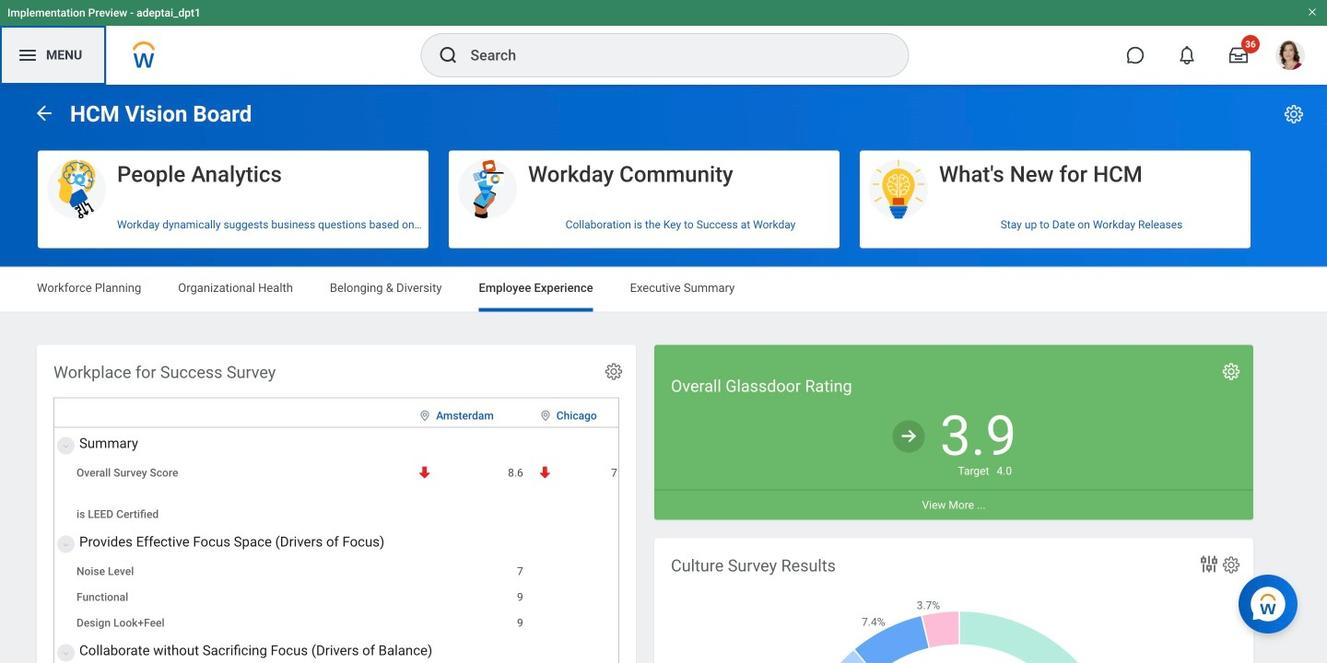 Task type: locate. For each thing, give the bounding box(es) containing it.
culture survey results element
[[654, 539, 1253, 664]]

tab list
[[18, 268, 1309, 312]]

configure culture survey results image
[[1221, 555, 1241, 576]]

Search Workday  search field
[[470, 35, 870, 76]]

deteriorating element down location icon on the bottom of page
[[418, 466, 523, 481]]

deteriorating element
[[418, 466, 523, 481], [538, 466, 626, 481]]

1 vertical spatial collapse image
[[58, 534, 69, 556]]

search image
[[437, 44, 459, 66]]

close environment banner image
[[1307, 6, 1318, 18]]

deteriorating element down location image
[[538, 466, 626, 481]]

justify image
[[17, 44, 39, 66]]

0 horizontal spatial deteriorating element
[[418, 466, 523, 481]]

1 horizontal spatial deteriorating element
[[538, 466, 626, 481]]

profile logan mcneil image
[[1276, 41, 1305, 74]]

1 collapse image from the top
[[58, 436, 69, 458]]

collapse image
[[58, 436, 69, 458], [58, 534, 69, 556]]

main content
[[0, 85, 1327, 664]]

configure this page image
[[1283, 103, 1305, 125]]

banner
[[0, 0, 1327, 85]]

0 vertical spatial collapse image
[[58, 436, 69, 458]]

notifications large image
[[1178, 46, 1196, 65]]



Task type: describe. For each thing, give the bounding box(es) containing it.
previous page image
[[33, 102, 55, 124]]

1 deteriorating element from the left
[[418, 466, 523, 481]]

location image
[[538, 410, 553, 423]]

neutral good image
[[891, 419, 926, 454]]

2 collapse image from the top
[[58, 534, 69, 556]]

collapse image
[[58, 643, 69, 664]]

configure and view chart data image
[[1198, 553, 1220, 576]]

workplace for success survey element
[[37, 345, 1327, 664]]

deteriorating image
[[538, 466, 552, 480]]

2 deteriorating element from the left
[[538, 466, 626, 481]]

location image
[[418, 410, 432, 423]]

configure image
[[1221, 362, 1241, 382]]

deteriorating image
[[418, 466, 432, 480]]

inbox large image
[[1229, 46, 1248, 65]]



Task type: vqa. For each thing, say whether or not it's contained in the screenshot.
location icon
yes



